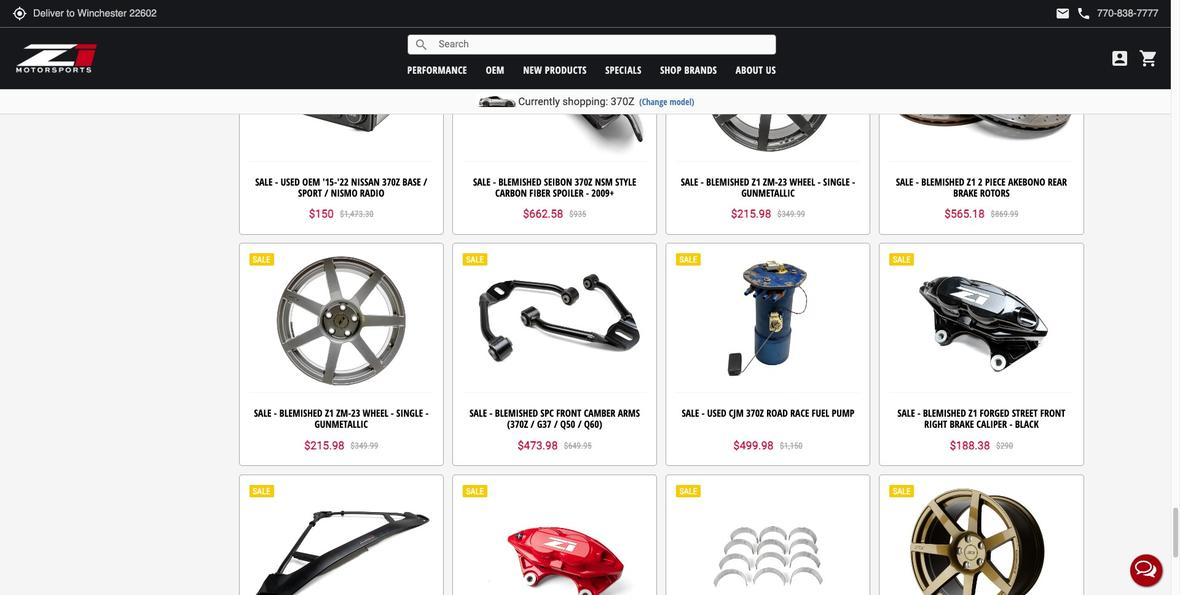 Task type: vqa. For each thing, say whether or not it's contained in the screenshot.
Clear refinements
no



Task type: describe. For each thing, give the bounding box(es) containing it.
shop
[[660, 63, 682, 77]]

blemished inside sale - blemished z1 2 piece akebono rear brake rotors
[[922, 175, 965, 189]]

0 vertical spatial gunmetallic
[[742, 186, 795, 200]]

1 horizontal spatial oem
[[486, 63, 505, 77]]

phone
[[1077, 6, 1091, 21]]

rear
[[1048, 175, 1067, 189]]

$662.58 $935
[[523, 207, 586, 220]]

$473.98 $649.95
[[518, 439, 592, 452]]

mail phone
[[1056, 6, 1091, 21]]

shop brands
[[660, 63, 717, 77]]

$1,150
[[780, 440, 803, 450]]

sale - used oem '15-'22 nissan 370z base / sport / nismo radio
[[255, 175, 427, 200]]

caliper
[[977, 417, 1007, 431]]

blemished inside the sale - blemished seibon 370z nsm style carbon fiber spoiler - 2009+
[[499, 175, 542, 189]]

$290
[[996, 440, 1013, 450]]

$565.18
[[945, 207, 985, 220]]

specials
[[606, 63, 642, 77]]

nsm
[[595, 175, 613, 189]]

oem link
[[486, 63, 505, 77]]

shopping:
[[563, 95, 608, 108]]

model)
[[670, 96, 695, 108]]

1 horizontal spatial sale - blemished z1 zm-23 wheel - single - gunmetallic
[[681, 175, 856, 200]]

- inside sale - blemished z1 2 piece akebono rear brake rotors
[[916, 175, 919, 189]]

g37
[[537, 417, 552, 431]]

blemished inside sale - blemished z1 forged street front right brake caliper - black
[[923, 407, 966, 420]]

search
[[414, 37, 429, 52]]

sale inside 'sale - used oem '15-'22 nissan 370z base / sport / nismo radio'
[[255, 175, 273, 189]]

sale inside the sale - blemished seibon 370z nsm style carbon fiber spoiler - 2009+
[[473, 175, 491, 189]]

blemished inside sale - blemished spc front camber arms (370z / g37 / q50 / q60)
[[495, 407, 538, 420]]

$499.98 $1,150
[[734, 439, 803, 452]]

0 vertical spatial 23
[[778, 175, 787, 189]]

shopping_cart
[[1139, 49, 1159, 68]]

370z right cjm on the bottom of the page
[[746, 407, 764, 420]]

road
[[767, 407, 788, 420]]

fuel
[[812, 407, 830, 420]]

0 vertical spatial $215.98 $349.99
[[731, 207, 805, 220]]

cjm
[[729, 407, 744, 420]]

street
[[1012, 407, 1038, 420]]

arms
[[618, 407, 640, 420]]

specials link
[[606, 63, 642, 77]]

$188.38 $290
[[950, 439, 1013, 452]]

'15-
[[323, 175, 337, 189]]

shop brands link
[[660, 63, 717, 77]]

z1 motorsports logo image
[[15, 43, 98, 74]]

front inside sale - blemished z1 forged street front right brake caliper - black
[[1040, 407, 1066, 420]]

camber
[[584, 407, 616, 420]]

(370z
[[507, 417, 528, 431]]

sale - blemished z1 forged street front right brake caliper - black
[[898, 407, 1066, 431]]

shopping_cart link
[[1136, 49, 1159, 68]]

brake for forged
[[950, 417, 974, 431]]

used
[[707, 407, 727, 420]]

new
[[523, 63, 542, 77]]

1 vertical spatial single
[[396, 407, 423, 420]]

/ left g37
[[531, 417, 535, 431]]

$499.98
[[734, 439, 774, 452]]

'22
[[337, 175, 349, 189]]

q50
[[560, 417, 575, 431]]

$565.18 $869.99
[[945, 207, 1019, 220]]

account_box link
[[1107, 49, 1133, 68]]

rotors
[[980, 186, 1010, 200]]

sale - used cjm 370z road race fuel pump
[[682, 407, 855, 420]]

nissan
[[351, 175, 380, 189]]

- inside 'sale - used oem '15-'22 nissan 370z base / sport / nismo radio'
[[275, 175, 278, 189]]

sale - blemished seibon 370z nsm style carbon fiber spoiler - 2009+
[[473, 175, 636, 200]]

sport
[[298, 186, 322, 200]]

new products
[[523, 63, 587, 77]]

$1,473.30
[[340, 209, 374, 219]]

new products link
[[523, 63, 587, 77]]

seibon
[[544, 175, 572, 189]]

account_box
[[1110, 49, 1130, 68]]

2
[[978, 175, 983, 189]]

$473.98
[[518, 439, 558, 452]]

1 horizontal spatial $349.99
[[778, 209, 805, 219]]

base
[[403, 175, 421, 189]]

carbon
[[495, 186, 527, 200]]

my_location
[[12, 6, 27, 21]]

brands
[[685, 63, 717, 77]]

1 vertical spatial $349.99
[[351, 440, 378, 450]]

0 vertical spatial single
[[823, 175, 850, 189]]



Task type: locate. For each thing, give the bounding box(es) containing it.
1 horizontal spatial 23
[[778, 175, 787, 189]]

1 horizontal spatial zm-
[[763, 175, 778, 189]]

$935
[[569, 209, 586, 219]]

1 vertical spatial sale - blemished z1 zm-23 wheel - single - gunmetallic
[[254, 407, 429, 431]]

/ right g37
[[554, 417, 558, 431]]

0 horizontal spatial sale - blemished z1 zm-23 wheel - single - gunmetallic
[[254, 407, 429, 431]]

performance
[[407, 63, 467, 77]]

$869.99
[[991, 209, 1019, 219]]

0 horizontal spatial front
[[556, 407, 582, 420]]

products
[[545, 63, 587, 77]]

about us
[[736, 63, 776, 77]]

black
[[1015, 417, 1039, 431]]

forged
[[980, 407, 1010, 420]]

sale inside sale - blemished spc front camber arms (370z / g37 / q50 / q60)
[[470, 407, 487, 420]]

sale - blemished z1 zm-23 wheel - single - gunmetallic
[[681, 175, 856, 200], [254, 407, 429, 431]]

oem left "new"
[[486, 63, 505, 77]]

0 vertical spatial wheel
[[790, 175, 815, 189]]

370z left base
[[382, 175, 400, 189]]

currently shopping: 370z (change model)
[[518, 95, 695, 108]]

370z left nsm
[[575, 175, 593, 189]]

370z inside 'sale - used oem '15-'22 nissan 370z base / sport / nismo radio'
[[382, 175, 400, 189]]

(change model) link
[[639, 96, 695, 108]]

0 horizontal spatial oem
[[302, 175, 320, 189]]

370z left "(change" on the top
[[611, 95, 635, 108]]

wheel
[[790, 175, 815, 189], [363, 407, 388, 420]]

1 vertical spatial $215.98 $349.99
[[304, 439, 378, 452]]

1 horizontal spatial single
[[823, 175, 850, 189]]

0 vertical spatial brake
[[954, 186, 978, 200]]

1 vertical spatial wheel
[[363, 407, 388, 420]]

about
[[736, 63, 763, 77]]

front right 'street'
[[1040, 407, 1066, 420]]

2 front from the left
[[1040, 407, 1066, 420]]

brake inside sale - blemished z1 forged street front right brake caliper - black
[[950, 417, 974, 431]]

pump
[[832, 407, 855, 420]]

style
[[615, 175, 636, 189]]

-
[[275, 175, 278, 189], [493, 175, 496, 189], [701, 175, 704, 189], [818, 175, 821, 189], [852, 175, 856, 189], [916, 175, 919, 189], [586, 186, 589, 200], [274, 407, 277, 420], [391, 407, 394, 420], [426, 407, 429, 420], [490, 407, 493, 420], [702, 407, 705, 420], [918, 407, 921, 420], [1010, 417, 1013, 431]]

blemished
[[499, 175, 542, 189], [706, 175, 750, 189], [922, 175, 965, 189], [279, 407, 323, 420], [495, 407, 538, 420], [923, 407, 966, 420]]

$150 $1,473.30
[[309, 207, 374, 220]]

$215.98 $349.99
[[731, 207, 805, 220], [304, 439, 378, 452]]

$215.98
[[731, 207, 771, 220], [304, 439, 344, 452]]

brake left 2 on the top
[[954, 186, 978, 200]]

radio
[[360, 186, 384, 200]]

/ right q50
[[578, 417, 582, 431]]

0 vertical spatial $215.98
[[731, 207, 771, 220]]

used
[[281, 175, 300, 189]]

q60)
[[584, 417, 602, 431]]

sale inside sale - blemished z1 forged street front right brake caliper - black
[[898, 407, 915, 420]]

phone link
[[1077, 6, 1159, 21]]

/ right base
[[423, 175, 427, 189]]

$649.95
[[564, 440, 592, 450]]

1 vertical spatial $215.98
[[304, 439, 344, 452]]

currently
[[518, 95, 560, 108]]

nismo
[[331, 186, 358, 200]]

z1 inside sale - blemished z1 2 piece akebono rear brake rotors
[[967, 175, 976, 189]]

zm-
[[763, 175, 778, 189], [336, 407, 351, 420]]

sale
[[255, 175, 273, 189], [473, 175, 491, 189], [681, 175, 698, 189], [896, 175, 914, 189], [254, 407, 272, 420], [470, 407, 487, 420], [682, 407, 699, 420], [898, 407, 915, 420]]

sale - blemished z1 2 piece akebono rear brake rotors
[[896, 175, 1067, 200]]

0 horizontal spatial $215.98
[[304, 439, 344, 452]]

/ right sport
[[324, 186, 328, 200]]

1 vertical spatial brake
[[950, 417, 974, 431]]

- inside sale - blemished spc front camber arms (370z / g37 / q50 / q60)
[[490, 407, 493, 420]]

370z inside the sale - blemished seibon 370z nsm style carbon fiber spoiler - 2009+
[[575, 175, 593, 189]]

1 vertical spatial 23
[[351, 407, 360, 420]]

brake for 2
[[954, 186, 978, 200]]

0 horizontal spatial gunmetallic
[[315, 417, 368, 431]]

0 horizontal spatial 23
[[351, 407, 360, 420]]

(change
[[639, 96, 668, 108]]

z1 inside sale - blemished z1 forged street front right brake caliper - black
[[969, 407, 977, 420]]

1 horizontal spatial $215.98
[[731, 207, 771, 220]]

2009+
[[592, 186, 614, 200]]

brake
[[954, 186, 978, 200], [950, 417, 974, 431]]

performance link
[[407, 63, 467, 77]]

z1
[[752, 175, 761, 189], [967, 175, 976, 189], [325, 407, 334, 420], [969, 407, 977, 420]]

$150
[[309, 207, 334, 220]]

about us link
[[736, 63, 776, 77]]

0 vertical spatial zm-
[[763, 175, 778, 189]]

$662.58
[[523, 207, 563, 220]]

1 horizontal spatial wheel
[[790, 175, 815, 189]]

0 vertical spatial $349.99
[[778, 209, 805, 219]]

front right spc
[[556, 407, 582, 420]]

sale - blemished spc front camber arms (370z / g37 / q50 / q60)
[[470, 407, 640, 431]]

1 vertical spatial zm-
[[336, 407, 351, 420]]

1 front from the left
[[556, 407, 582, 420]]

1 vertical spatial oem
[[302, 175, 320, 189]]

1 vertical spatial gunmetallic
[[315, 417, 368, 431]]

1 horizontal spatial $215.98 $349.99
[[731, 207, 805, 220]]

fiber
[[530, 186, 551, 200]]

0 vertical spatial oem
[[486, 63, 505, 77]]

0 horizontal spatial $349.99
[[351, 440, 378, 450]]

akebono
[[1008, 175, 1046, 189]]

0 horizontal spatial wheel
[[363, 407, 388, 420]]

/
[[423, 175, 427, 189], [324, 186, 328, 200], [531, 417, 535, 431], [554, 417, 558, 431], [578, 417, 582, 431]]

0 horizontal spatial $215.98 $349.99
[[304, 439, 378, 452]]

0 horizontal spatial zm-
[[336, 407, 351, 420]]

23
[[778, 175, 787, 189], [351, 407, 360, 420]]

1 horizontal spatial front
[[1040, 407, 1066, 420]]

sale inside sale - blemished z1 2 piece akebono rear brake rotors
[[896, 175, 914, 189]]

us
[[766, 63, 776, 77]]

0 vertical spatial sale - blemished z1 zm-23 wheel - single - gunmetallic
[[681, 175, 856, 200]]

1 horizontal spatial gunmetallic
[[742, 186, 795, 200]]

spoiler
[[553, 186, 584, 200]]

Search search field
[[429, 35, 776, 54]]

oem inside 'sale - used oem '15-'22 nissan 370z base / sport / nismo radio'
[[302, 175, 320, 189]]

gunmetallic
[[742, 186, 795, 200], [315, 417, 368, 431]]

spc
[[541, 407, 554, 420]]

piece
[[985, 175, 1006, 189]]

0 horizontal spatial single
[[396, 407, 423, 420]]

oem
[[486, 63, 505, 77], [302, 175, 320, 189]]

mail
[[1056, 6, 1071, 21]]

brake inside sale - blemished z1 2 piece akebono rear brake rotors
[[954, 186, 978, 200]]

oem left '15-
[[302, 175, 320, 189]]

$188.38
[[950, 439, 990, 452]]

front
[[556, 407, 582, 420], [1040, 407, 1066, 420]]

race
[[791, 407, 809, 420]]

mail link
[[1056, 6, 1071, 21]]

370z
[[611, 95, 635, 108], [382, 175, 400, 189], [575, 175, 593, 189], [746, 407, 764, 420]]

right
[[924, 417, 948, 431]]

front inside sale - blemished spc front camber arms (370z / g37 / q50 / q60)
[[556, 407, 582, 420]]

brake up $188.38
[[950, 417, 974, 431]]



